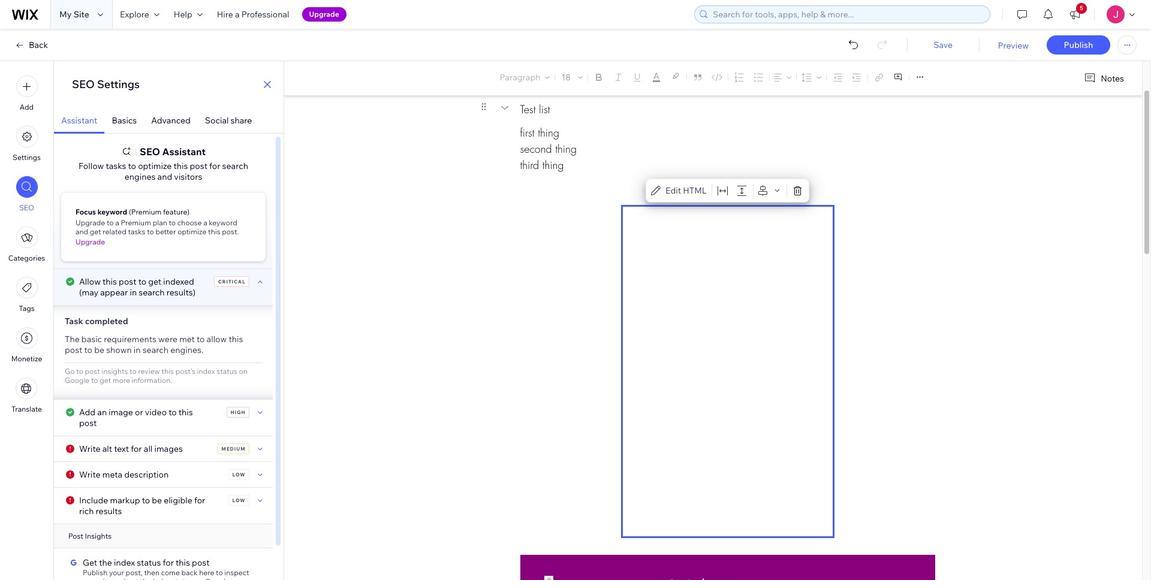 Task type: locate. For each thing, give the bounding box(es) containing it.
post up go
[[65, 345, 82, 356]]

assistant
[[61, 115, 97, 126], [162, 146, 206, 158]]

upgrade right the professional
[[309, 10, 339, 19]]

index right post's
[[197, 367, 215, 376]]

be left eligible
[[152, 495, 162, 506]]

optimize inside follow tasks to optimize this post for search engines and visitors
[[138, 161, 172, 172]]

0 vertical spatial upgrade button
[[302, 7, 347, 22]]

2 vertical spatial search
[[143, 345, 169, 356]]

write left meta
[[79, 470, 101, 480]]

2 vertical spatial seo
[[19, 203, 34, 212]]

for
[[209, 161, 220, 172], [131, 444, 142, 455], [194, 495, 205, 506], [163, 558, 174, 569]]

your left "post,"
[[109, 569, 124, 578]]

index left then
[[114, 558, 135, 569]]

list
[[539, 102, 550, 116]]

post down seo assistant
[[190, 161, 208, 172]]

upgrade
[[309, 10, 339, 19], [76, 218, 105, 227], [76, 237, 105, 246]]

get
[[90, 227, 101, 236], [148, 277, 161, 287], [100, 376, 111, 385], [127, 578, 139, 581]]

hire
[[217, 9, 233, 20]]

0 vertical spatial be
[[94, 345, 104, 356]]

seo
[[72, 77, 95, 91], [140, 146, 160, 158], [19, 203, 34, 212]]

1 vertical spatial write
[[79, 470, 101, 480]]

add up settings button
[[20, 103, 34, 112]]

0 vertical spatial status
[[217, 367, 237, 376]]

1 vertical spatial add
[[79, 407, 95, 418]]

a right hire
[[235, 9, 240, 20]]

plan
[[153, 218, 167, 227]]

post inside the basic requirements were met to allow this post to be shown in search engines.
[[65, 345, 82, 356]]

0 horizontal spatial seo
[[19, 203, 34, 212]]

publish inside button
[[1064, 40, 1094, 50]]

0 vertical spatial in
[[130, 287, 137, 298]]

status left the here
[[173, 578, 193, 581]]

to left better
[[147, 227, 154, 236]]

menu
[[0, 68, 53, 421]]

0 horizontal spatial keyword
[[98, 208, 127, 217]]

1 horizontal spatial publish
[[1064, 40, 1094, 50]]

search inside the basic requirements were met to allow this post to be shown in search engines.
[[143, 345, 169, 356]]

the right get
[[99, 558, 112, 569]]

0 horizontal spatial upgrade button
[[76, 236, 105, 247]]

1 vertical spatial settings
[[13, 153, 41, 162]]

1 horizontal spatial assistant
[[162, 146, 206, 158]]

for right then
[[163, 558, 174, 569]]

search up review
[[143, 345, 169, 356]]

0 horizontal spatial assistant
[[61, 115, 97, 126]]

0 vertical spatial index
[[197, 367, 215, 376]]

2 write from the top
[[79, 470, 101, 480]]

settings up basics
[[97, 77, 140, 91]]

1 vertical spatial search
[[139, 287, 165, 298]]

tags
[[19, 304, 35, 313]]

critical
[[218, 279, 246, 285]]

1 vertical spatial on
[[195, 578, 203, 581]]

in right appear
[[130, 287, 137, 298]]

google.
[[205, 578, 231, 581]]

upgrade down focus
[[76, 218, 105, 227]]

1 vertical spatial tasks
[[128, 227, 145, 236]]

this inside allow this post to get indexed (may appear in search results)
[[103, 277, 117, 287]]

get left related
[[90, 227, 101, 236]]

notes
[[1101, 73, 1125, 84]]

to down the feature)
[[169, 218, 176, 227]]

monetize button
[[11, 327, 42, 363]]

settings button
[[13, 126, 41, 162]]

edit
[[666, 185, 681, 196]]

thing right the second
[[556, 142, 577, 156]]

get left then
[[127, 578, 139, 581]]

1 horizontal spatial status
[[173, 578, 193, 581]]

0 horizontal spatial add
[[20, 103, 34, 112]]

to left premium
[[107, 218, 114, 227]]

feature)
[[163, 208, 190, 217]]

engines
[[125, 172, 156, 182]]

1 horizontal spatial be
[[152, 495, 162, 506]]

0 vertical spatial tasks
[[106, 161, 126, 172]]

publish down insights
[[83, 569, 107, 578]]

2 vertical spatial and
[[113, 578, 126, 581]]

test list
[[520, 102, 550, 116]]

tasks down '(premium'
[[128, 227, 145, 236]]

0 vertical spatial on
[[239, 367, 248, 376]]

thing
[[538, 126, 560, 140], [556, 142, 577, 156], [543, 158, 564, 172]]

publish down 5 button
[[1064, 40, 1094, 50]]

seo up assistant button
[[72, 77, 95, 91]]

0 horizontal spatial optimize
[[138, 161, 172, 172]]

to right follow at the left top of page
[[128, 161, 136, 172]]

0 horizontal spatial and
[[76, 227, 88, 236]]

to right the markup
[[142, 495, 150, 506]]

advanced button
[[144, 108, 198, 134]]

to right the here
[[216, 569, 223, 578]]

post left an
[[79, 418, 97, 429]]

to right "video" at the left of page
[[169, 407, 177, 418]]

be left shown
[[94, 345, 104, 356]]

tasks inside focus keyword (premium feature) upgrade to a premium plan to choose a keyword and get related tasks to better optimize this post. upgrade
[[128, 227, 145, 236]]

and inside focus keyword (premium feature) upgrade to a premium plan to choose a keyword and get related tasks to better optimize this post. upgrade
[[76, 227, 88, 236]]

2 horizontal spatial index
[[197, 367, 215, 376]]

0 horizontal spatial tasks
[[106, 161, 126, 172]]

upgrade button down focus
[[76, 236, 105, 247]]

add inside button
[[20, 103, 34, 112]]

post
[[190, 161, 208, 172], [119, 277, 136, 287], [65, 345, 82, 356], [85, 367, 100, 376], [79, 418, 97, 429], [192, 558, 210, 569]]

this inside add an image or video to this post
[[179, 407, 193, 418]]

assistant inside button
[[61, 115, 97, 126]]

add left an
[[79, 407, 95, 418]]

post up google.
[[192, 558, 210, 569]]

and left visitors
[[157, 172, 172, 182]]

1 vertical spatial publish
[[83, 569, 107, 578]]

a left premium
[[115, 218, 119, 227]]

basic
[[81, 334, 102, 345]]

a
[[235, 9, 240, 20], [115, 218, 119, 227], [203, 218, 207, 227]]

to right the
[[84, 345, 92, 356]]

seo assistant
[[140, 146, 206, 158]]

post,
[[126, 569, 143, 578]]

status left "come"
[[137, 558, 161, 569]]

assistant button
[[54, 108, 105, 134]]

add for add an image or video to this post
[[79, 407, 95, 418]]

get left indexed
[[148, 277, 161, 287]]

publish inside get the index status for this post publish your post, then come back here to inspect your site and get the index status on google.
[[83, 569, 107, 578]]

status down allow
[[217, 367, 237, 376]]

search inside allow this post to get indexed (may appear in search results)
[[139, 287, 165, 298]]

tasks right follow at the left top of page
[[106, 161, 126, 172]]

(premium
[[129, 208, 162, 217]]

the left "come"
[[140, 578, 151, 581]]

this inside the basic requirements were met to allow this post to be shown in search engines.
[[229, 334, 243, 345]]

and inside get the index status for this post publish your post, then come back here to inspect your site and get the index status on google.
[[113, 578, 126, 581]]

search
[[222, 161, 248, 172], [139, 287, 165, 298], [143, 345, 169, 356]]

save
[[934, 40, 953, 50]]

this inside focus keyword (premium feature) upgrade to a premium plan to choose a keyword and get related tasks to better optimize this post. upgrade
[[208, 227, 220, 236]]

2 horizontal spatial seo
[[140, 146, 160, 158]]

2 horizontal spatial and
[[157, 172, 172, 182]]

1 horizontal spatial add
[[79, 407, 95, 418]]

post inside follow tasks to optimize this post for search engines and visitors
[[190, 161, 208, 172]]

in inside allow this post to get indexed (may appear in search results)
[[130, 287, 137, 298]]

and down focus
[[76, 227, 88, 236]]

hire a professional
[[217, 9, 289, 20]]

0 horizontal spatial on
[[195, 578, 203, 581]]

0 horizontal spatial index
[[114, 558, 135, 569]]

high
[[231, 410, 246, 416]]

keyword up related
[[98, 208, 127, 217]]

seo settings
[[72, 77, 140, 91]]

0 vertical spatial the
[[99, 558, 112, 569]]

choose
[[177, 218, 202, 227]]

0 horizontal spatial be
[[94, 345, 104, 356]]

and
[[157, 172, 172, 182], [76, 227, 88, 236], [113, 578, 126, 581]]

thing right third
[[543, 158, 564, 172]]

1 vertical spatial seo
[[140, 146, 160, 158]]

0 horizontal spatial publish
[[83, 569, 107, 578]]

0 vertical spatial optimize
[[138, 161, 172, 172]]

completed
[[85, 316, 128, 327]]

1 vertical spatial in
[[134, 345, 141, 356]]

tab list
[[54, 108, 284, 134]]

add for add
[[20, 103, 34, 112]]

1 horizontal spatial settings
[[97, 77, 140, 91]]

0 vertical spatial write
[[79, 444, 101, 455]]

video
[[145, 407, 167, 418]]

optimize down the feature)
[[178, 227, 207, 236]]

site
[[99, 578, 111, 581]]

0 vertical spatial seo
[[72, 77, 95, 91]]

2 horizontal spatial status
[[217, 367, 237, 376]]

index inside go to post insights to review this post's index status on google to get more information.
[[197, 367, 215, 376]]

a right choose
[[203, 218, 207, 227]]

1 horizontal spatial on
[[239, 367, 248, 376]]

1 horizontal spatial optimize
[[178, 227, 207, 236]]

post left insights on the bottom left of the page
[[85, 367, 100, 376]]

1 vertical spatial upgrade button
[[76, 236, 105, 247]]

1 horizontal spatial seo
[[72, 77, 95, 91]]

add inside add an image or video to this post
[[79, 407, 95, 418]]

1 horizontal spatial and
[[113, 578, 126, 581]]

status
[[217, 367, 237, 376], [137, 558, 161, 569], [173, 578, 193, 581]]

write alt text for all images
[[79, 444, 183, 455]]

thing up the second
[[538, 126, 560, 140]]

1 low from the top
[[232, 472, 246, 478]]

for right visitors
[[209, 161, 220, 172]]

1 vertical spatial be
[[152, 495, 162, 506]]

to inside allow this post to get indexed (may appear in search results)
[[138, 277, 146, 287]]

0 vertical spatial thing
[[538, 126, 560, 140]]

0 vertical spatial assistant
[[61, 115, 97, 126]]

tags button
[[16, 277, 37, 313]]

0 horizontal spatial a
[[115, 218, 119, 227]]

0 horizontal spatial the
[[99, 558, 112, 569]]

low
[[232, 472, 246, 478], [232, 498, 246, 504]]

search left results)
[[139, 287, 165, 298]]

1 vertical spatial optimize
[[178, 227, 207, 236]]

upgrade button right the professional
[[302, 7, 347, 22]]

this
[[174, 161, 188, 172], [208, 227, 220, 236], [103, 277, 117, 287], [229, 334, 243, 345], [162, 367, 174, 376], [179, 407, 193, 418], [176, 558, 190, 569]]

post right allow
[[119, 277, 136, 287]]

back
[[29, 40, 48, 50]]

be
[[94, 345, 104, 356], [152, 495, 162, 506]]

your left site
[[83, 578, 98, 581]]

to right google
[[91, 376, 98, 385]]

professional
[[242, 9, 289, 20]]

0 horizontal spatial settings
[[13, 153, 41, 162]]

post inside add an image or video to this post
[[79, 418, 97, 429]]

1 write from the top
[[79, 444, 101, 455]]

translate
[[11, 405, 42, 414]]

to
[[128, 161, 136, 172], [107, 218, 114, 227], [169, 218, 176, 227], [147, 227, 154, 236], [138, 277, 146, 287], [197, 334, 205, 345], [84, 345, 92, 356], [76, 367, 83, 376], [130, 367, 137, 376], [91, 376, 98, 385], [169, 407, 177, 418], [142, 495, 150, 506], [216, 569, 223, 578]]

follow
[[79, 161, 104, 172]]

and right site
[[113, 578, 126, 581]]

include
[[79, 495, 108, 506]]

on inside get the index status for this post publish your post, then come back here to inspect your site and get the index status on google.
[[195, 578, 203, 581]]

write left alt at the bottom of the page
[[79, 444, 101, 455]]

1 vertical spatial and
[[76, 227, 88, 236]]

1 vertical spatial keyword
[[209, 218, 237, 227]]

1 vertical spatial status
[[137, 558, 161, 569]]

seo up "categories" button
[[19, 203, 34, 212]]

edit html button
[[649, 182, 709, 199]]

get inside allow this post to get indexed (may appear in search results)
[[148, 277, 161, 287]]

hire a professional link
[[210, 0, 297, 29]]

upgrade button
[[302, 7, 347, 22], [76, 236, 105, 247]]

0 vertical spatial add
[[20, 103, 34, 112]]

0 vertical spatial and
[[157, 172, 172, 182]]

index left back
[[153, 578, 171, 581]]

the
[[99, 558, 112, 569], [140, 578, 151, 581]]

assistant down seo settings
[[61, 115, 97, 126]]

0 vertical spatial low
[[232, 472, 246, 478]]

upgrade down related
[[76, 237, 105, 246]]

in right shown
[[134, 345, 141, 356]]

get left more
[[100, 376, 111, 385]]

low for write meta description
[[232, 472, 246, 478]]

engines.
[[170, 345, 204, 356]]

optimize down seo assistant
[[138, 161, 172, 172]]

markup
[[110, 495, 140, 506]]

keyword right choose
[[209, 218, 237, 227]]

search down social share button
[[222, 161, 248, 172]]

be inside the basic requirements were met to allow this post to be shown in search engines.
[[94, 345, 104, 356]]

assistant up visitors
[[162, 146, 206, 158]]

1 vertical spatial low
[[232, 498, 246, 504]]

status inside go to post insights to review this post's index status on google to get more information.
[[217, 367, 237, 376]]

first thing second thing third thing
[[520, 126, 577, 172]]

1 vertical spatial the
[[140, 578, 151, 581]]

to right appear
[[138, 277, 146, 287]]

0 vertical spatial search
[[222, 161, 248, 172]]

for right eligible
[[194, 495, 205, 506]]

2 low from the top
[[232, 498, 246, 504]]

index
[[197, 367, 215, 376], [114, 558, 135, 569], [153, 578, 171, 581]]

0 vertical spatial publish
[[1064, 40, 1094, 50]]

1 vertical spatial index
[[114, 558, 135, 569]]

all
[[144, 444, 153, 455]]

on left google.
[[195, 578, 203, 581]]

0 vertical spatial settings
[[97, 77, 140, 91]]

on up high
[[239, 367, 248, 376]]

get inside go to post insights to review this post's index status on google to get more information.
[[100, 376, 111, 385]]

task completed
[[65, 316, 128, 327]]

1 horizontal spatial the
[[140, 578, 151, 581]]

1 horizontal spatial upgrade button
[[302, 7, 347, 22]]

to inside include markup to be eligible for rich results
[[142, 495, 150, 506]]

settings up seo button
[[13, 153, 41, 162]]

seo up follow tasks to optimize this post for search engines and visitors
[[140, 146, 160, 158]]

optimize
[[138, 161, 172, 172], [178, 227, 207, 236]]

this inside go to post insights to review this post's index status on google to get more information.
[[162, 367, 174, 376]]

1 horizontal spatial tasks
[[128, 227, 145, 236]]

1 horizontal spatial index
[[153, 578, 171, 581]]

test
[[520, 102, 536, 116]]

your
[[109, 569, 124, 578], [83, 578, 98, 581]]

publish
[[1064, 40, 1094, 50], [83, 569, 107, 578]]

save button
[[919, 40, 968, 50]]



Task type: describe. For each thing, give the bounding box(es) containing it.
images
[[154, 444, 183, 455]]

in inside the basic requirements were met to allow this post to be shown in search engines.
[[134, 345, 141, 356]]

get inside get the index status for this post publish your post, then come back here to inspect your site and get the index status on google.
[[127, 578, 139, 581]]

publish button
[[1047, 35, 1111, 55]]

1 vertical spatial upgrade
[[76, 218, 105, 227]]

Search for tools, apps, help & more... field
[[710, 6, 987, 23]]

2 vertical spatial status
[[173, 578, 193, 581]]

for left the all
[[131, 444, 142, 455]]

for inside include markup to be eligible for rich results
[[194, 495, 205, 506]]

social share
[[205, 115, 252, 126]]

1 vertical spatial thing
[[556, 142, 577, 156]]

review
[[138, 367, 160, 376]]

monetize
[[11, 354, 42, 363]]

or
[[135, 407, 143, 418]]

post.
[[222, 227, 239, 236]]

help
[[174, 9, 192, 20]]

preview
[[998, 40, 1029, 51]]

seo for seo assistant
[[140, 146, 160, 158]]

requirements
[[104, 334, 157, 345]]

insights
[[102, 367, 128, 376]]

rich
[[79, 506, 94, 517]]

post inside allow this post to get indexed (may appear in search results)
[[119, 277, 136, 287]]

for inside get the index status for this post publish your post, then come back here to inspect your site and get the index status on google.
[[163, 558, 174, 569]]

second
[[520, 142, 552, 156]]

help button
[[167, 0, 210, 29]]

menu containing add
[[0, 68, 53, 421]]

allow
[[79, 277, 101, 287]]

to right the met
[[197, 334, 205, 345]]

description
[[124, 470, 169, 480]]

focus
[[76, 208, 96, 217]]

go to post insights to review this post's index status on google to get more information.
[[65, 367, 248, 385]]

translate button
[[11, 378, 42, 414]]

seo for seo settings
[[72, 77, 95, 91]]

information.
[[132, 376, 172, 385]]

image
[[109, 407, 133, 418]]

indexed
[[163, 277, 194, 287]]

allow this post to get indexed (may appear in search results)
[[79, 277, 196, 298]]

then
[[144, 569, 160, 578]]

be inside include markup to be eligible for rich results
[[152, 495, 162, 506]]

come
[[161, 569, 180, 578]]

this inside follow tasks to optimize this post for search engines and visitors
[[174, 161, 188, 172]]

my site
[[59, 9, 89, 20]]

basics
[[112, 115, 137, 126]]

premium
[[121, 218, 151, 227]]

2 vertical spatial upgrade
[[76, 237, 105, 246]]

1 horizontal spatial keyword
[[209, 218, 237, 227]]

seo inside button
[[19, 203, 34, 212]]

get inside focus keyword (premium feature) upgrade to a premium plan to choose a keyword and get related tasks to better optimize this post. upgrade
[[90, 227, 101, 236]]

to inside follow tasks to optimize this post for search engines and visitors
[[128, 161, 136, 172]]

add button
[[16, 76, 37, 112]]

social
[[205, 115, 229, 126]]

an
[[97, 407, 107, 418]]

insights
[[85, 532, 112, 541]]

search inside follow tasks to optimize this post for search engines and visitors
[[222, 161, 248, 172]]

more
[[113, 376, 130, 385]]

2 vertical spatial index
[[153, 578, 171, 581]]

google
[[65, 376, 90, 385]]

write for write meta description
[[79, 470, 101, 480]]

2 horizontal spatial a
[[235, 9, 240, 20]]

inspect
[[224, 569, 249, 578]]

1 horizontal spatial your
[[109, 569, 124, 578]]

to inside add an image or video to this post
[[169, 407, 177, 418]]

paragraph
[[500, 72, 541, 83]]

edit html
[[666, 185, 707, 196]]

add an image or video to this post
[[79, 407, 193, 429]]

write meta description
[[79, 470, 169, 480]]

post
[[68, 532, 83, 541]]

5
[[1080, 4, 1084, 12]]

include markup to be eligible for rich results
[[79, 495, 205, 517]]

to right go
[[76, 367, 83, 376]]

post inside go to post insights to review this post's index status on google to get more information.
[[85, 367, 100, 376]]

go
[[65, 367, 75, 376]]

for inside follow tasks to optimize this post for search engines and visitors
[[209, 161, 220, 172]]

on inside go to post insights to review this post's index status on google to get more information.
[[239, 367, 248, 376]]

1 vertical spatial assistant
[[162, 146, 206, 158]]

1 horizontal spatial a
[[203, 218, 207, 227]]

tab list containing assistant
[[54, 108, 284, 134]]

explore
[[120, 9, 149, 20]]

task
[[65, 316, 83, 327]]

paragraph button
[[498, 69, 553, 86]]

were
[[158, 334, 178, 345]]

to left review
[[130, 367, 137, 376]]

follow tasks to optimize this post for search engines and visitors
[[79, 161, 248, 182]]

2 vertical spatial thing
[[543, 158, 564, 172]]

0 vertical spatial upgrade
[[309, 10, 339, 19]]

the
[[65, 334, 80, 345]]

0 horizontal spatial status
[[137, 558, 161, 569]]

0 vertical spatial keyword
[[98, 208, 127, 217]]

shown
[[106, 345, 132, 356]]

advanced
[[151, 115, 191, 126]]

and inside follow tasks to optimize this post for search engines and visitors
[[157, 172, 172, 182]]

visitors
[[174, 172, 202, 182]]

tasks inside follow tasks to optimize this post for search engines and visitors
[[106, 161, 126, 172]]

eligible
[[164, 495, 192, 506]]

to inside get the index status for this post publish your post, then come back here to inspect your site and get the index status on google.
[[216, 569, 223, 578]]

results
[[96, 506, 122, 517]]

0 horizontal spatial your
[[83, 578, 98, 581]]

low for include markup to be eligible for rich results
[[232, 498, 246, 504]]

social share button
[[198, 108, 259, 134]]

categories button
[[8, 227, 45, 263]]

write for write alt text for all images
[[79, 444, 101, 455]]

appear
[[100, 287, 128, 298]]

allow
[[207, 334, 227, 345]]

get the index status for this post publish your post, then come back here to inspect your site and get the index status on google.
[[83, 558, 249, 581]]

meta
[[102, 470, 122, 480]]

get
[[83, 558, 97, 569]]

seo button
[[16, 176, 37, 212]]

the basic requirements were met to allow this post to be shown in search engines.
[[65, 334, 243, 356]]

5 button
[[1062, 0, 1089, 29]]

site
[[74, 9, 89, 20]]

post inside get the index status for this post publish your post, then come back here to inspect your site and get the index status on google.
[[192, 558, 210, 569]]

back
[[181, 569, 198, 578]]

text
[[114, 444, 129, 455]]

optimize inside focus keyword (premium feature) upgrade to a premium plan to choose a keyword and get related tasks to better optimize this post. upgrade
[[178, 227, 207, 236]]

this inside get the index status for this post publish your post, then come back here to inspect your site and get the index status on google.
[[176, 558, 190, 569]]

my
[[59, 9, 72, 20]]

here
[[199, 569, 214, 578]]

better
[[156, 227, 176, 236]]

met
[[179, 334, 195, 345]]

first
[[520, 126, 535, 140]]



Task type: vqa. For each thing, say whether or not it's contained in the screenshot.
questions
no



